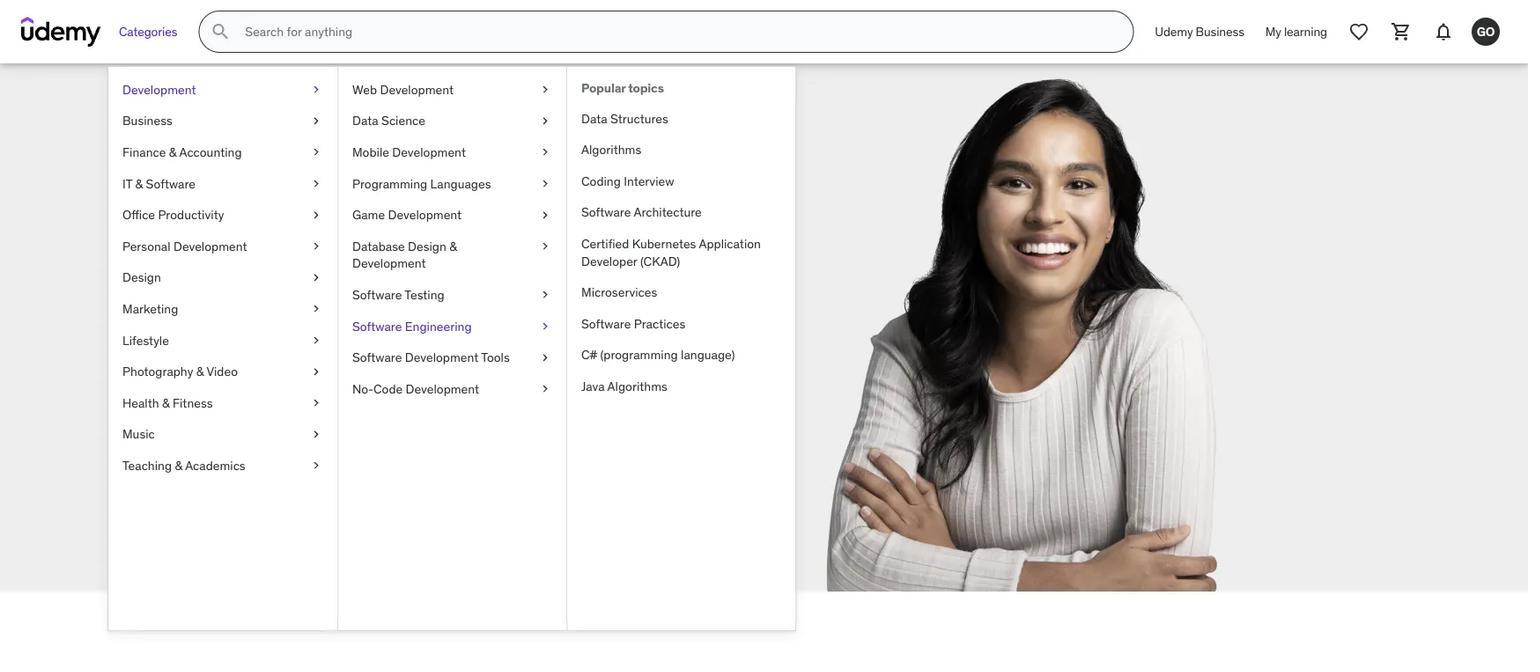 Task type: vqa. For each thing, say whether or not it's contained in the screenshot.
(2) for Management (2)
no



Task type: locate. For each thing, give the bounding box(es) containing it.
marketing link
[[108, 294, 338, 325]]

marketing
[[122, 301, 178, 317]]

coding interview
[[582, 173, 674, 189]]

wishlist image
[[1349, 21, 1370, 42]]

software inside 'link'
[[582, 205, 631, 220]]

xsmall image inside photography & video link
[[309, 363, 323, 381]]

shopping cart with 0 items image
[[1391, 21, 1413, 42]]

&
[[169, 144, 177, 160], [135, 176, 143, 191], [450, 238, 457, 254], [196, 364, 204, 380], [162, 395, 170, 411], [175, 458, 183, 474]]

developer
[[582, 253, 638, 269]]

game development
[[352, 207, 462, 223]]

xsmall image for photography & video
[[309, 363, 323, 381]]

own
[[395, 353, 426, 374]]

Search for anything text field
[[242, 17, 1112, 47]]

finance & accounting
[[122, 144, 242, 160]]

development down engineering
[[405, 350, 479, 366]]

xsmall image for programming languages
[[538, 175, 553, 192]]

popular topics
[[582, 80, 664, 96]]

development up 'programming languages'
[[392, 144, 466, 160]]

personal
[[122, 238, 171, 254]]

xsmall image for web development
[[538, 81, 553, 98]]

xsmall image inside web development link
[[538, 81, 553, 98]]

instructor
[[319, 329, 391, 350]]

health & fitness link
[[108, 388, 338, 419]]

development
[[122, 82, 196, 97], [380, 82, 454, 97], [392, 144, 466, 160], [388, 207, 462, 223], [174, 238, 247, 254], [352, 256, 426, 271], [405, 350, 479, 366], [406, 381, 479, 397]]

and
[[395, 329, 423, 350]]

java
[[582, 379, 605, 394]]

xsmall image for business
[[309, 112, 323, 130]]

kubernetes
[[632, 236, 697, 252]]

tools
[[481, 350, 510, 366]]

0 horizontal spatial design
[[122, 270, 161, 286]]

get
[[334, 401, 358, 419]]

xsmall image for no-code development
[[538, 381, 553, 398]]

development inside development link
[[122, 82, 196, 97]]

xsmall image inside lifestyle link
[[309, 332, 323, 349]]

& right health
[[162, 395, 170, 411]]

business link
[[108, 105, 338, 137]]

xsmall image for software testing
[[538, 287, 553, 304]]

data for data science
[[352, 113, 379, 129]]

my learning
[[1266, 24, 1328, 39]]

software
[[146, 176, 196, 191], [582, 205, 631, 220], [352, 287, 402, 303], [582, 316, 631, 332], [352, 318, 402, 334], [352, 350, 402, 366]]

udemy image
[[21, 17, 101, 47]]

software for software testing
[[352, 287, 402, 303]]

data structures
[[582, 110, 669, 126]]

development inside game development link
[[388, 207, 462, 223]]

lives
[[230, 353, 264, 374]]

health
[[122, 395, 159, 411]]

data inside software engineering element
[[582, 110, 608, 126]]

1 horizontal spatial design
[[408, 238, 447, 254]]

software inside 'link'
[[352, 350, 402, 366]]

fitness
[[173, 395, 213, 411]]

xsmall image inside "teaching & academics" link
[[309, 457, 323, 475]]

data for data structures
[[582, 110, 608, 126]]

teaching & academics link
[[108, 450, 338, 482]]

& inside database design & development
[[450, 238, 457, 254]]

xsmall image
[[309, 81, 323, 98], [538, 81, 553, 98], [309, 112, 323, 130], [309, 144, 323, 161], [538, 144, 553, 161], [538, 318, 553, 335], [309, 395, 323, 412], [309, 457, 323, 475]]

& for fitness
[[162, 395, 170, 411]]

productivity
[[158, 207, 224, 223]]

software testing
[[352, 287, 445, 303]]

xsmall image inside software development tools 'link'
[[538, 349, 553, 367]]

& for software
[[135, 176, 143, 191]]

xsmall image inside marketing link
[[309, 301, 323, 318]]

algorithms up coding
[[582, 142, 642, 158]]

design link
[[108, 262, 338, 294]]

xsmall image inside programming languages "link"
[[538, 175, 553, 192]]

no-code development
[[352, 381, 479, 397]]

xsmall image for office productivity
[[309, 207, 323, 224]]

programming languages link
[[338, 168, 567, 199]]

& left video
[[196, 364, 204, 380]]

come teach with us become an instructor and change lives — including your own
[[230, 220, 482, 374]]

xsmall image for lifestyle
[[309, 332, 323, 349]]

xsmall image inside business link
[[309, 112, 323, 130]]

1 vertical spatial algorithms
[[608, 379, 668, 394]]

data down web on the top left of page
[[352, 113, 379, 129]]

xsmall image inside development link
[[309, 81, 323, 98]]

web
[[352, 82, 377, 97]]

xsmall image inside data science link
[[538, 112, 553, 130]]

software engineering link
[[338, 311, 567, 342]]

become
[[230, 329, 293, 350]]

lifestyle link
[[108, 325, 338, 356]]

science
[[382, 113, 426, 129]]

development down software development tools 'link'
[[406, 381, 479, 397]]

development link
[[108, 74, 338, 105]]

algorithms
[[582, 142, 642, 158], [608, 379, 668, 394]]

get started link
[[230, 389, 512, 432]]

teaching & academics
[[122, 458, 246, 474]]

development inside software development tools 'link'
[[405, 350, 479, 366]]

xsmall image inside music link
[[309, 426, 323, 443]]

development down "office productivity" link
[[174, 238, 247, 254]]

get started
[[334, 401, 408, 419]]

development inside database design & development
[[352, 256, 426, 271]]

database
[[352, 238, 405, 254]]

categories
[[119, 24, 177, 39]]

1 vertical spatial design
[[122, 270, 161, 286]]

& right it at the left
[[135, 176, 143, 191]]

xsmall image inside personal development link
[[309, 238, 323, 255]]

(programming
[[601, 347, 678, 363]]

xsmall image for it & software
[[309, 175, 323, 192]]

xsmall image inside the database design & development link
[[538, 238, 553, 255]]

xsmall image inside design link
[[309, 269, 323, 287]]

xsmall image inside the finance & accounting link
[[309, 144, 323, 161]]

development inside personal development link
[[174, 238, 247, 254]]

xsmall image inside it & software link
[[309, 175, 323, 192]]

0 horizontal spatial data
[[352, 113, 379, 129]]

design inside database design & development
[[408, 238, 447, 254]]

algorithms link
[[567, 134, 796, 166]]

development inside no-code development link
[[406, 381, 479, 397]]

software testing link
[[338, 279, 567, 311]]

an
[[297, 329, 315, 350]]

& right the teaching
[[175, 458, 183, 474]]

photography & video link
[[108, 356, 338, 388]]

0 horizontal spatial business
[[122, 113, 173, 129]]

0 vertical spatial algorithms
[[582, 142, 642, 158]]

& down game development link
[[450, 238, 457, 254]]

xsmall image inside mobile development link
[[538, 144, 553, 161]]

teach
[[360, 220, 474, 276]]

my
[[1266, 24, 1282, 39]]

algorithms inside java algorithms link
[[608, 379, 668, 394]]

xsmall image inside software testing link
[[538, 287, 553, 304]]

design down game development
[[408, 238, 447, 254]]

data down popular
[[582, 110, 608, 126]]

notifications image
[[1434, 21, 1455, 42]]

development down 'programming languages'
[[388, 207, 462, 223]]

algorithms down (programming
[[608, 379, 668, 394]]

accounting
[[179, 144, 242, 160]]

udemy business
[[1156, 24, 1245, 39]]

microservices link
[[567, 277, 796, 308]]

udemy
[[1156, 24, 1194, 39]]

development down the categories dropdown button
[[122, 82, 196, 97]]

with
[[230, 269, 324, 324]]

& right the finance
[[169, 144, 177, 160]]

us
[[332, 269, 379, 324]]

xsmall image inside no-code development link
[[538, 381, 553, 398]]

practices
[[634, 316, 686, 332]]

development down database
[[352, 256, 426, 271]]

design down personal
[[122, 270, 161, 286]]

software practices link
[[567, 308, 796, 340]]

xsmall image for game development
[[538, 207, 553, 224]]

1 vertical spatial business
[[122, 113, 173, 129]]

database design & development
[[352, 238, 457, 271]]

1 horizontal spatial business
[[1196, 24, 1245, 39]]

1 horizontal spatial data
[[582, 110, 608, 126]]

personal development link
[[108, 231, 338, 262]]

teaching
[[122, 458, 172, 474]]

xsmall image inside "office productivity" link
[[309, 207, 323, 224]]

structures
[[611, 110, 669, 126]]

xsmall image inside health & fitness link
[[309, 395, 323, 412]]

(ckad)
[[641, 253, 681, 269]]

business
[[1196, 24, 1245, 39], [122, 113, 173, 129]]

xsmall image inside the 'software engineering' link
[[538, 318, 553, 335]]

0 vertical spatial design
[[408, 238, 447, 254]]

xsmall image
[[538, 112, 553, 130], [309, 175, 323, 192], [538, 175, 553, 192], [309, 207, 323, 224], [538, 207, 553, 224], [309, 238, 323, 255], [538, 238, 553, 255], [309, 269, 323, 287], [538, 287, 553, 304], [309, 301, 323, 318], [309, 332, 323, 349], [538, 349, 553, 367], [309, 363, 323, 381], [538, 381, 553, 398], [309, 426, 323, 443]]

software architecture
[[582, 205, 702, 220]]

software engineering
[[352, 318, 472, 334]]

—
[[268, 353, 282, 374]]

business right udemy
[[1196, 24, 1245, 39]]

xsmall image inside game development link
[[538, 207, 553, 224]]

coding interview link
[[567, 166, 796, 197]]

xsmall image for music
[[309, 426, 323, 443]]

business up the finance
[[122, 113, 173, 129]]

development up 'science'
[[380, 82, 454, 97]]



Task type: describe. For each thing, give the bounding box(es) containing it.
including
[[286, 353, 355, 374]]

software for software architecture
[[582, 205, 631, 220]]

xsmall image for database design & development
[[538, 238, 553, 255]]

engineering
[[405, 318, 472, 334]]

finance
[[122, 144, 166, 160]]

software architecture link
[[567, 197, 796, 228]]

data structures link
[[567, 103, 796, 134]]

web development link
[[338, 74, 567, 105]]

programming languages
[[352, 176, 491, 191]]

xsmall image for software engineering
[[538, 318, 553, 335]]

topics
[[628, 80, 664, 96]]

office productivity link
[[108, 199, 338, 231]]

& for academics
[[175, 458, 183, 474]]

c# (programming language) link
[[567, 340, 796, 371]]

video
[[207, 364, 238, 380]]

health & fitness
[[122, 395, 213, 411]]

certified kubernetes application developer (ckad)
[[582, 236, 761, 269]]

mobile development link
[[338, 137, 567, 168]]

started
[[361, 401, 408, 419]]

0 vertical spatial business
[[1196, 24, 1245, 39]]

interview
[[624, 173, 674, 189]]

xsmall image for design
[[309, 269, 323, 287]]

programming
[[352, 176, 428, 191]]

xsmall image for finance & accounting
[[309, 144, 323, 161]]

learning
[[1285, 24, 1328, 39]]

xsmall image for software development tools
[[538, 349, 553, 367]]

submit search image
[[210, 21, 231, 42]]

change
[[427, 329, 482, 350]]

photography
[[122, 364, 193, 380]]

development inside web development link
[[380, 82, 454, 97]]

java algorithms
[[582, 379, 668, 394]]

software development tools
[[352, 350, 510, 366]]

xsmall image for health & fitness
[[309, 395, 323, 412]]

go
[[1478, 23, 1496, 39]]

software for software engineering
[[352, 318, 402, 334]]

language)
[[681, 347, 735, 363]]

no-
[[352, 381, 374, 397]]

xsmall image for teaching & academics
[[309, 457, 323, 475]]

your
[[359, 353, 391, 374]]

data science
[[352, 113, 426, 129]]

c#
[[582, 347, 598, 363]]

software for software development tools
[[352, 350, 402, 366]]

it & software
[[122, 176, 196, 191]]

java algorithms link
[[567, 371, 796, 402]]

xsmall image for personal development
[[309, 238, 323, 255]]

no-code development link
[[338, 374, 567, 405]]

xsmall image for development
[[309, 81, 323, 98]]

languages
[[431, 176, 491, 191]]

office productivity
[[122, 207, 224, 223]]

xsmall image for data science
[[538, 112, 553, 130]]

web development
[[352, 82, 454, 97]]

certified kubernetes application developer (ckad) link
[[567, 228, 796, 277]]

finance & accounting link
[[108, 137, 338, 168]]

game
[[352, 207, 385, 223]]

mobile
[[352, 144, 389, 160]]

software for software practices
[[582, 316, 631, 332]]

xsmall image for marketing
[[309, 301, 323, 318]]

xsmall image for mobile development
[[538, 144, 553, 161]]

come
[[230, 220, 352, 276]]

certified
[[582, 236, 629, 252]]

algorithms inside algorithms "link"
[[582, 142, 642, 158]]

database design & development link
[[338, 231, 567, 279]]

it
[[122, 176, 132, 191]]

categories button
[[108, 11, 188, 53]]

go link
[[1465, 11, 1508, 53]]

music link
[[108, 419, 338, 450]]

c# (programming language)
[[582, 347, 735, 363]]

data science link
[[338, 105, 567, 137]]

my learning link
[[1256, 11, 1339, 53]]

academics
[[185, 458, 246, 474]]

popular
[[582, 80, 626, 96]]

udemy business link
[[1145, 11, 1256, 53]]

lifestyle
[[122, 332, 169, 348]]

music
[[122, 427, 155, 442]]

application
[[699, 236, 761, 252]]

& for accounting
[[169, 144, 177, 160]]

microservices
[[582, 285, 658, 300]]

development inside mobile development link
[[392, 144, 466, 160]]

coding
[[582, 173, 621, 189]]

personal development
[[122, 238, 247, 254]]

software engineering element
[[567, 67, 796, 631]]

& for video
[[196, 364, 204, 380]]

photography & video
[[122, 364, 238, 380]]



